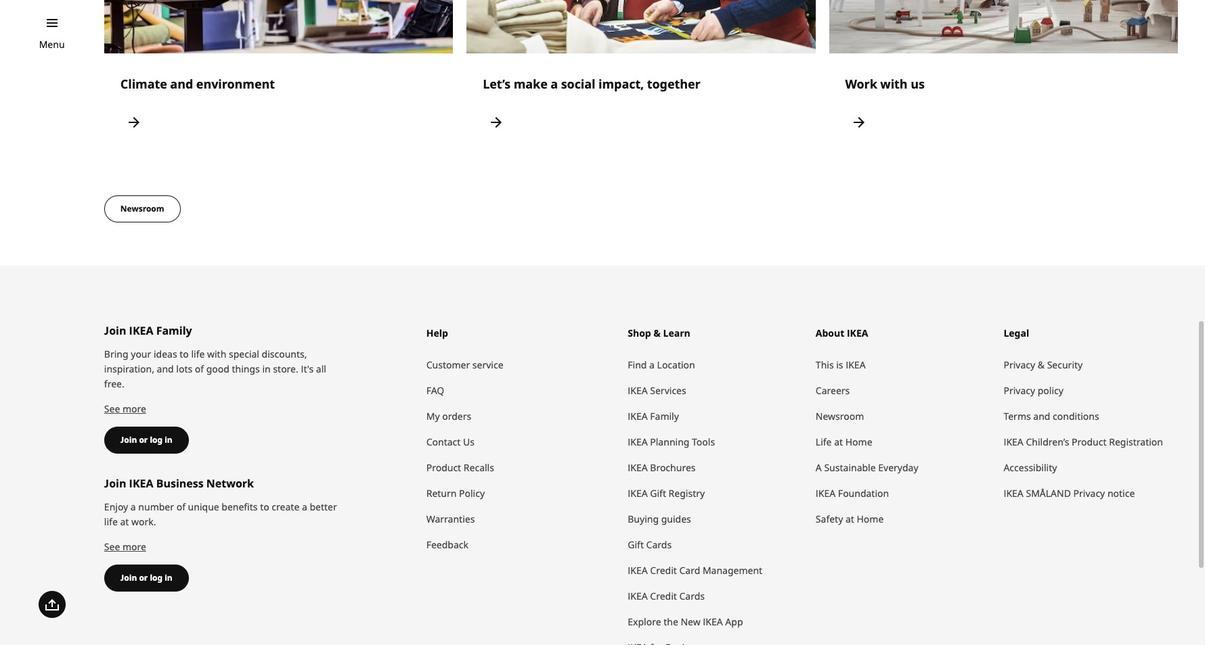 Task type: describe. For each thing, give the bounding box(es) containing it.
product recalls link
[[426, 456, 614, 481]]

ikea småland privacy notice
[[1004, 487, 1135, 500]]

things
[[232, 363, 260, 376]]

ikea gift registry link
[[628, 481, 802, 507]]

recalls
[[464, 462, 494, 474]]

ikea right the "is"
[[846, 359, 866, 372]]

ikea for ikea credit card management
[[628, 564, 648, 577]]

explore the new ikea app link
[[628, 610, 802, 636]]

ikea planning tools link
[[628, 430, 802, 456]]

enjoy
[[104, 501, 128, 514]]

småland
[[1026, 487, 1071, 500]]

sustainable
[[824, 462, 876, 474]]

home for safety at home
[[857, 513, 884, 526]]

safety at home link
[[816, 507, 990, 533]]

life at home
[[816, 436, 872, 449]]

privacy & security
[[1004, 359, 1083, 372]]

accessibility link
[[1004, 456, 1178, 481]]

ikea family link
[[628, 404, 802, 430]]

this is ikea link
[[816, 353, 990, 378]]

notice
[[1107, 487, 1135, 500]]

your
[[131, 348, 151, 361]]

ikea for ikea children's product registration
[[1004, 436, 1024, 449]]

a left better
[[302, 501, 307, 514]]

my
[[426, 410, 440, 423]]

0 vertical spatial family
[[156, 324, 192, 338]]

in for family
[[165, 435, 172, 446]]

ikea brochures
[[628, 462, 696, 474]]

buying guides link
[[628, 507, 802, 533]]

a sustainable everyday
[[816, 462, 918, 474]]

buying guides
[[628, 513, 691, 526]]

climate
[[120, 76, 167, 92]]

let's
[[483, 76, 511, 92]]

climate and environment
[[120, 76, 275, 92]]

faq
[[426, 384, 444, 397]]

product inside product recalls link
[[426, 462, 461, 474]]

everyday
[[878, 462, 918, 474]]

join ikea family
[[104, 324, 192, 338]]

privacy policy link
[[1004, 378, 1178, 404]]

climate and environment link
[[104, 0, 453, 152]]

gift cards link
[[628, 533, 802, 558]]

management
[[703, 564, 762, 577]]

new
[[681, 616, 700, 629]]

this is ikea
[[816, 359, 866, 372]]

ikea credit card management link
[[628, 558, 802, 584]]

ikea for ikea gift registry
[[628, 487, 648, 500]]

or for business
[[139, 573, 148, 584]]

find a location
[[628, 359, 695, 372]]

let's make a social impact, together link
[[467, 0, 815, 152]]

of inside bring your ideas to life with special discounts, inspiration, and lots of good things in store. it's all free.
[[195, 363, 204, 376]]

ikea credit cards link
[[628, 584, 802, 610]]

ideas
[[154, 348, 177, 361]]

card
[[679, 564, 700, 577]]

see more for join ikea business network
[[104, 541, 146, 554]]

ikea up 'your'
[[129, 324, 153, 338]]

benefits
[[222, 501, 258, 514]]

0 horizontal spatial gift
[[628, 539, 644, 552]]

foundation
[[838, 487, 889, 500]]

ikea credit cards
[[628, 590, 705, 603]]

network
[[206, 477, 254, 491]]

the
[[664, 616, 678, 629]]

join or log in button for family
[[104, 427, 189, 454]]

careers link
[[816, 378, 990, 404]]

see more for join ikea family
[[104, 403, 146, 416]]

life at home link
[[816, 430, 990, 456]]

log for business
[[150, 573, 163, 584]]

ikea for ikea services
[[628, 384, 648, 397]]

store.
[[273, 363, 298, 376]]

see for join ikea business network
[[104, 541, 120, 554]]

and for climate
[[170, 76, 193, 92]]

in inside bring your ideas to life with special discounts, inspiration, and lots of good things in store. it's all free.
[[262, 363, 271, 376]]

my orders link
[[426, 404, 614, 430]]

see more link for join ikea business network
[[104, 541, 146, 554]]

ikea gift registry
[[628, 487, 705, 500]]

credit for card
[[650, 564, 677, 577]]

life inside bring your ideas to life with special discounts, inspiration, and lots of good things in store. it's all free.
[[191, 348, 205, 361]]

enjoy a number of unique benefits to create a better life at work.
[[104, 501, 337, 529]]

planning
[[650, 436, 689, 449]]

terms and conditions link
[[1004, 404, 1178, 430]]

a sustainable everyday link
[[816, 456, 990, 481]]

privacy & security link
[[1004, 353, 1178, 378]]

1 horizontal spatial with
[[880, 76, 908, 92]]

ikea brochures link
[[628, 456, 802, 481]]

join up bring
[[104, 324, 126, 338]]

join ikea business network
[[104, 477, 254, 491]]

ikea for ikea family
[[628, 410, 648, 423]]

policy
[[1038, 384, 1064, 397]]

guides
[[661, 513, 691, 526]]

at for life
[[834, 436, 843, 449]]

join or log in button for business
[[104, 565, 189, 592]]

1 vertical spatial newsroom
[[816, 410, 864, 423]]

registration
[[1109, 436, 1163, 449]]

good
[[206, 363, 229, 376]]

is
[[836, 359, 843, 372]]

ikea småland privacy notice link
[[1004, 481, 1178, 507]]

make
[[514, 76, 548, 92]]

join up enjoy
[[104, 477, 126, 491]]

privacy for privacy & security
[[1004, 359, 1035, 372]]

work with us
[[845, 76, 925, 92]]

and inside bring your ideas to life with special discounts, inspiration, and lots of good things in store. it's all free.
[[157, 363, 174, 376]]

contact us link
[[426, 430, 614, 456]]

contact us
[[426, 436, 475, 449]]

ikea children's product registration link
[[1004, 430, 1178, 456]]

or for family
[[139, 435, 148, 446]]

at for safety
[[846, 513, 854, 526]]

explore
[[628, 616, 661, 629]]



Task type: locate. For each thing, give the bounding box(es) containing it.
0 vertical spatial privacy
[[1004, 359, 1035, 372]]

more for business
[[123, 541, 146, 554]]

us
[[463, 436, 475, 449]]

this
[[816, 359, 834, 372]]

and right terms at right bottom
[[1033, 410, 1050, 423]]

registry
[[669, 487, 705, 500]]

buying
[[628, 513, 659, 526]]

in for business
[[165, 573, 172, 584]]

2 see more from the top
[[104, 541, 146, 554]]

accessibility
[[1004, 462, 1057, 474]]

1 vertical spatial product
[[426, 462, 461, 474]]

2 horizontal spatial at
[[846, 513, 854, 526]]

0 vertical spatial or
[[139, 435, 148, 446]]

see down enjoy
[[104, 541, 120, 554]]

0 horizontal spatial cards
[[646, 539, 672, 552]]

with up good
[[207, 348, 226, 361]]

join or log in for family
[[120, 435, 172, 446]]

1 see more link from the top
[[104, 403, 146, 416]]

see more down free.
[[104, 403, 146, 416]]

explore the new ikea app
[[628, 616, 743, 629]]

with inside bring your ideas to life with special discounts, inspiration, and lots of good things in store. it's all free.
[[207, 348, 226, 361]]

1 see more from the top
[[104, 403, 146, 416]]

menu
[[39, 38, 65, 51]]

and down ideas
[[157, 363, 174, 376]]

1 horizontal spatial family
[[650, 410, 679, 423]]

1 horizontal spatial of
[[195, 363, 204, 376]]

0 horizontal spatial product
[[426, 462, 461, 474]]

together
[[647, 76, 700, 92]]

0 vertical spatial home
[[845, 436, 872, 449]]

see
[[104, 403, 120, 416], [104, 541, 120, 554]]

0 vertical spatial join or log in
[[120, 435, 172, 446]]

to left create
[[260, 501, 269, 514]]

and for terms
[[1033, 410, 1050, 423]]

ikea credit card management
[[628, 564, 762, 577]]

1 horizontal spatial newsroom
[[816, 410, 864, 423]]

0 vertical spatial life
[[191, 348, 205, 361]]

life down enjoy
[[104, 516, 118, 529]]

business
[[156, 477, 204, 491]]

special
[[229, 348, 259, 361]]

0 horizontal spatial at
[[120, 516, 129, 529]]

1 vertical spatial to
[[260, 501, 269, 514]]

see more link down free.
[[104, 403, 146, 416]]

2 join or log in button from the top
[[104, 565, 189, 592]]

customer
[[426, 359, 470, 372]]

ikea up safety on the bottom right of page
[[816, 487, 836, 500]]

newsroom inside button
[[120, 203, 164, 215]]

product down contact
[[426, 462, 461, 474]]

free.
[[104, 378, 124, 391]]

privacy left &
[[1004, 359, 1035, 372]]

1 vertical spatial in
[[165, 435, 172, 446]]

1 see from the top
[[104, 403, 120, 416]]

more down free.
[[123, 403, 146, 416]]

family down services
[[650, 410, 679, 423]]

1 more from the top
[[123, 403, 146, 416]]

warranties
[[426, 513, 475, 526]]

return
[[426, 487, 457, 500]]

safety at home
[[816, 513, 884, 526]]

1 vertical spatial see
[[104, 541, 120, 554]]

1 vertical spatial life
[[104, 516, 118, 529]]

find a location link
[[628, 353, 802, 378]]

ikea foundation link
[[816, 481, 990, 507]]

2 see from the top
[[104, 541, 120, 554]]

join or log in
[[120, 435, 172, 446], [120, 573, 172, 584]]

0 horizontal spatial of
[[176, 501, 185, 514]]

ikea down find
[[628, 384, 648, 397]]

1 vertical spatial or
[[139, 573, 148, 584]]

at inside enjoy a number of unique benefits to create a better life at work.
[[120, 516, 129, 529]]

better
[[310, 501, 337, 514]]

home down foundation
[[857, 513, 884, 526]]

0 horizontal spatial life
[[104, 516, 118, 529]]

my orders
[[426, 410, 471, 423]]

newsroom
[[120, 203, 164, 215], [816, 410, 864, 423]]

see down free.
[[104, 403, 120, 416]]

1 horizontal spatial product
[[1072, 436, 1107, 449]]

gift up buying guides
[[650, 487, 666, 500]]

or
[[139, 435, 148, 446], [139, 573, 148, 584]]

log down work.
[[150, 573, 163, 584]]

1 vertical spatial more
[[123, 541, 146, 554]]

0 horizontal spatial with
[[207, 348, 226, 361]]

1 vertical spatial and
[[157, 363, 174, 376]]

2 vertical spatial privacy
[[1073, 487, 1105, 500]]

safety
[[816, 513, 843, 526]]

app
[[725, 616, 743, 629]]

log up join ikea business network
[[150, 435, 163, 446]]

privacy up terms at right bottom
[[1004, 384, 1035, 397]]

0 vertical spatial cards
[[646, 539, 672, 552]]

ikea down gift cards
[[628, 564, 648, 577]]

service
[[472, 359, 503, 372]]

ikea children's product registration
[[1004, 436, 1163, 449]]

0 vertical spatial product
[[1072, 436, 1107, 449]]

privacy for privacy policy
[[1004, 384, 1035, 397]]

1 credit from the top
[[650, 564, 677, 577]]

environment
[[196, 76, 275, 92]]

0 vertical spatial in
[[262, 363, 271, 376]]

0 vertical spatial of
[[195, 363, 204, 376]]

1 vertical spatial see more
[[104, 541, 146, 554]]

policy
[[459, 487, 485, 500]]

credit for cards
[[650, 590, 677, 603]]

see more link down work.
[[104, 541, 146, 554]]

see more link for join ikea family
[[104, 403, 146, 416]]

work with us link
[[829, 0, 1178, 152]]

to inside enjoy a number of unique benefits to create a better life at work.
[[260, 501, 269, 514]]

at down enjoy
[[120, 516, 129, 529]]

1 or from the top
[[139, 435, 148, 446]]

1 horizontal spatial at
[[834, 436, 843, 449]]

customer service link
[[426, 353, 614, 378]]

cards down buying guides
[[646, 539, 672, 552]]

family up ideas
[[156, 324, 192, 338]]

1 horizontal spatial life
[[191, 348, 205, 361]]

return policy
[[426, 487, 485, 500]]

ikea left app
[[703, 616, 723, 629]]

find
[[628, 359, 647, 372]]

product down the terms and conditions link
[[1072, 436, 1107, 449]]

ikea left brochures
[[628, 462, 648, 474]]

1 join or log in button from the top
[[104, 427, 189, 454]]

terms
[[1004, 410, 1031, 423]]

ikea down terms at right bottom
[[1004, 436, 1024, 449]]

feedback
[[426, 539, 468, 552]]

life inside enjoy a number of unique benefits to create a better life at work.
[[104, 516, 118, 529]]

2 log from the top
[[150, 573, 163, 584]]

credit up ikea credit cards
[[650, 564, 677, 577]]

log
[[150, 435, 163, 446], [150, 573, 163, 584]]

product recalls
[[426, 462, 494, 474]]

1 vertical spatial with
[[207, 348, 226, 361]]

ikea down ikea family
[[628, 436, 648, 449]]

join or log in for business
[[120, 573, 172, 584]]

ikea foundation
[[816, 487, 889, 500]]

0 vertical spatial credit
[[650, 564, 677, 577]]

newsroom link
[[816, 404, 990, 430]]

1 log from the top
[[150, 435, 163, 446]]

1 vertical spatial family
[[650, 410, 679, 423]]

home up a sustainable everyday
[[845, 436, 872, 449]]

0 vertical spatial newsroom
[[120, 203, 164, 215]]

see more down work.
[[104, 541, 146, 554]]

product inside ikea children's product registration link
[[1072, 436, 1107, 449]]

life
[[816, 436, 832, 449]]

or down work.
[[139, 573, 148, 584]]

security
[[1047, 359, 1083, 372]]

2 join or log in from the top
[[120, 573, 172, 584]]

0 vertical spatial see more link
[[104, 403, 146, 416]]

return policy link
[[426, 481, 614, 507]]

impact,
[[599, 76, 644, 92]]

0 horizontal spatial family
[[156, 324, 192, 338]]

life up lots
[[191, 348, 205, 361]]

at right life
[[834, 436, 843, 449]]

0 vertical spatial join or log in button
[[104, 427, 189, 454]]

gift down buying
[[628, 539, 644, 552]]

2 credit from the top
[[650, 590, 677, 603]]

to up lots
[[180, 348, 189, 361]]

log for family
[[150, 435, 163, 446]]

unique
[[188, 501, 219, 514]]

join down work.
[[120, 573, 137, 584]]

1 vertical spatial see more link
[[104, 541, 146, 554]]

bring your ideas to life with special discounts, inspiration, and lots of good things in store. it's all free.
[[104, 348, 326, 391]]

2 or from the top
[[139, 573, 148, 584]]

terms and conditions
[[1004, 410, 1099, 423]]

0 horizontal spatial newsroom
[[120, 203, 164, 215]]

1 vertical spatial cards
[[679, 590, 705, 603]]

1 horizontal spatial cards
[[679, 590, 705, 603]]

0 vertical spatial and
[[170, 76, 193, 92]]

lots
[[176, 363, 192, 376]]

feedback link
[[426, 533, 614, 558]]

inspiration,
[[104, 363, 154, 376]]

0 vertical spatial with
[[880, 76, 908, 92]]

gift cards
[[628, 539, 672, 552]]

of inside enjoy a number of unique benefits to create a better life at work.
[[176, 501, 185, 514]]

at right safety on the bottom right of page
[[846, 513, 854, 526]]

home for life at home
[[845, 436, 872, 449]]

work.
[[131, 516, 156, 529]]

warranties link
[[426, 507, 614, 533]]

ikea up 'explore'
[[628, 590, 648, 603]]

ikea for ikea foundation
[[816, 487, 836, 500]]

life
[[191, 348, 205, 361], [104, 516, 118, 529]]

children's
[[1026, 436, 1069, 449]]

a right make
[[551, 76, 558, 92]]

more down work.
[[123, 541, 146, 554]]

1 vertical spatial join or log in
[[120, 573, 172, 584]]

0 vertical spatial gift
[[650, 487, 666, 500]]

work
[[845, 76, 877, 92]]

and inside "link"
[[170, 76, 193, 92]]

ikea for ikea planning tools
[[628, 436, 648, 449]]

ikea for ikea credit cards
[[628, 590, 648, 603]]

2 vertical spatial and
[[1033, 410, 1050, 423]]

join or log in button up join ikea business network
[[104, 427, 189, 454]]

in
[[262, 363, 271, 376], [165, 435, 172, 446], [165, 573, 172, 584]]

at
[[834, 436, 843, 449], [846, 513, 854, 526], [120, 516, 129, 529]]

cards up new
[[679, 590, 705, 603]]

join or log in button down work.
[[104, 565, 189, 592]]

2 see more link from the top
[[104, 541, 146, 554]]

see for join ikea family
[[104, 403, 120, 416]]

home
[[845, 436, 872, 449], [857, 513, 884, 526]]

of left unique
[[176, 501, 185, 514]]

join or log in down work.
[[120, 573, 172, 584]]

0 vertical spatial log
[[150, 435, 163, 446]]

services
[[650, 384, 686, 397]]

1 vertical spatial log
[[150, 573, 163, 584]]

careers
[[816, 384, 850, 397]]

ikea down the 'ikea services'
[[628, 410, 648, 423]]

gift inside 'link'
[[650, 487, 666, 500]]

1 vertical spatial credit
[[650, 590, 677, 603]]

and right climate
[[170, 76, 193, 92]]

ikea for ikea brochures
[[628, 462, 648, 474]]

cards
[[646, 539, 672, 552], [679, 590, 705, 603]]

menu button
[[39, 37, 65, 52]]

credit up the
[[650, 590, 677, 603]]

1 vertical spatial home
[[857, 513, 884, 526]]

of right lots
[[195, 363, 204, 376]]

0 vertical spatial more
[[123, 403, 146, 416]]

1 horizontal spatial to
[[260, 501, 269, 514]]

0 horizontal spatial to
[[180, 348, 189, 361]]

0 vertical spatial see more
[[104, 403, 146, 416]]

ikea down accessibility
[[1004, 487, 1024, 500]]

more for family
[[123, 403, 146, 416]]

to inside bring your ideas to life with special discounts, inspiration, and lots of good things in store. it's all free.
[[180, 348, 189, 361]]

2 vertical spatial in
[[165, 573, 172, 584]]

bring
[[104, 348, 128, 361]]

1 vertical spatial gift
[[628, 539, 644, 552]]

product
[[1072, 436, 1107, 449], [426, 462, 461, 474]]

social
[[561, 76, 595, 92]]

credit
[[650, 564, 677, 577], [650, 590, 677, 603]]

1 vertical spatial of
[[176, 501, 185, 514]]

a right find
[[649, 359, 655, 372]]

a right enjoy
[[131, 501, 136, 514]]

or up join ikea business network
[[139, 435, 148, 446]]

1 vertical spatial join or log in button
[[104, 565, 189, 592]]

join down free.
[[120, 435, 137, 446]]

1 join or log in from the top
[[120, 435, 172, 446]]

privacy down accessibility link
[[1073, 487, 1105, 500]]

with
[[880, 76, 908, 92], [207, 348, 226, 361]]

with left us on the top
[[880, 76, 908, 92]]

1 horizontal spatial gift
[[650, 487, 666, 500]]

1 vertical spatial privacy
[[1004, 384, 1035, 397]]

ikea for ikea småland privacy notice
[[1004, 487, 1024, 500]]

ikea up number
[[129, 477, 153, 491]]

see more link
[[104, 403, 146, 416], [104, 541, 146, 554]]

0 vertical spatial see
[[104, 403, 120, 416]]

join or log in up join ikea business network
[[120, 435, 172, 446]]

0 vertical spatial to
[[180, 348, 189, 361]]

privacy policy
[[1004, 384, 1064, 397]]

faq link
[[426, 378, 614, 404]]

ikea up buying
[[628, 487, 648, 500]]

tools
[[692, 436, 715, 449]]

2 more from the top
[[123, 541, 146, 554]]



Task type: vqa. For each thing, say whether or not it's contained in the screenshot.
See more
yes



